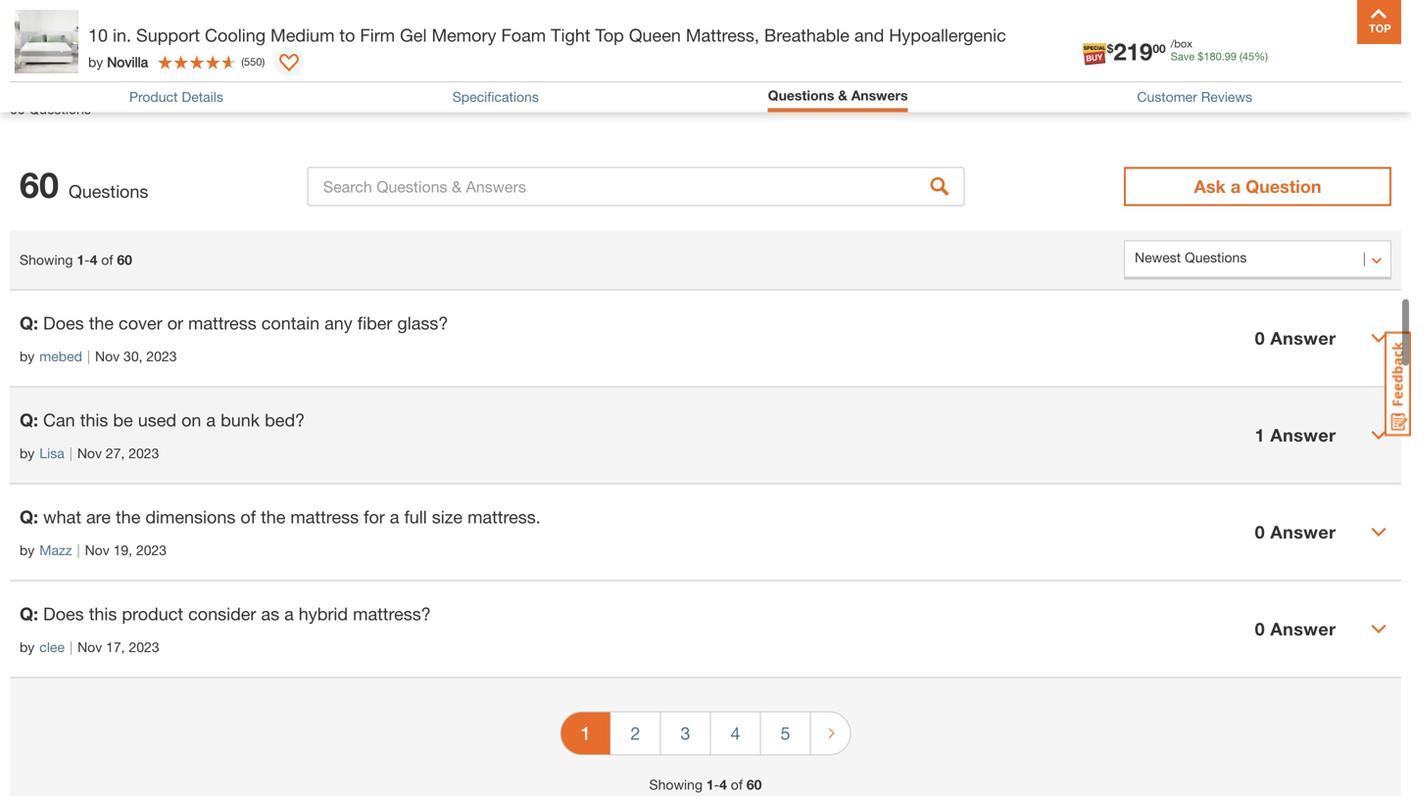 Task type: locate. For each thing, give the bounding box(es) containing it.
1
[[77, 252, 84, 268], [1255, 425, 1265, 446], [706, 777, 714, 794]]

1 horizontal spatial answers
[[851, 87, 908, 103]]

fiber
[[357, 313, 392, 334]]

2 q: from the top
[[20, 410, 38, 431]]

q: left can
[[20, 410, 38, 431]]

219
[[1114, 37, 1153, 65]]

does up mebed on the left top of page
[[43, 313, 84, 334]]

-
[[84, 252, 90, 268], [714, 777, 719, 794]]

0 horizontal spatial showing
[[20, 252, 73, 268]]

1 vertical spatial 4
[[731, 723, 740, 745]]

1 vertical spatial does
[[43, 604, 84, 625]]

2 vertical spatial 0 answer
[[1255, 619, 1336, 640]]

of inside questions element
[[241, 507, 256, 528]]

2023 right 19,
[[136, 543, 167, 559]]

as
[[261, 604, 279, 625]]

3 caret image from the top
[[1371, 525, 1387, 541]]

1 horizontal spatial (
[[1240, 50, 1243, 63]]

1 q: from the top
[[20, 313, 38, 334]]

3 q: from the top
[[20, 507, 38, 528]]

cooling
[[205, 25, 266, 46]]

Search Questions & Answers text field
[[307, 167, 965, 207]]

display image
[[280, 54, 299, 74]]

- down 60 questions
[[84, 252, 90, 268]]

1 0 from the top
[[1255, 328, 1265, 349]]

4 down 60 questions
[[90, 252, 97, 268]]

answers down 'and' in the right of the page
[[851, 87, 908, 103]]

save
[[1171, 50, 1195, 63]]

4 left 5
[[731, 723, 740, 745]]

1 horizontal spatial showing
[[649, 777, 703, 794]]

by left mebed on the left top of page
[[20, 349, 35, 365]]

4 caret image from the top
[[1371, 622, 1387, 638]]

feedback link image
[[1385, 331, 1411, 437]]

questions & answers button
[[768, 87, 908, 107], [768, 87, 908, 103]]

a
[[1231, 176, 1241, 197], [206, 410, 216, 431], [390, 507, 399, 528], [284, 604, 294, 625]]

0 horizontal spatial &
[[100, 70, 112, 91]]

a right on
[[206, 410, 216, 431]]

&
[[100, 70, 112, 91], [838, 87, 848, 103]]

a right as
[[284, 604, 294, 625]]

10
[[88, 25, 108, 46]]

0 vertical spatial -
[[84, 252, 90, 268]]

answer for what are the dimensions of the mattress for a full size mattress.
[[1271, 522, 1336, 543]]

the right are
[[116, 507, 140, 528]]

of down 60 questions
[[101, 252, 113, 268]]

specifications button
[[452, 89, 539, 105], [452, 89, 539, 105]]

reviews
[[1201, 89, 1253, 105]]

0 vertical spatial product
[[176, 14, 224, 31]]

feedback.
[[359, 14, 420, 31]]

product details
[[129, 89, 223, 105]]

a right ask
[[1231, 176, 1241, 197]]

answers for questions & answers
[[851, 87, 908, 103]]

0 for glass?
[[1255, 328, 1265, 349]]

what
[[43, 507, 81, 528]]

3 link
[[661, 713, 710, 755]]

0 vertical spatial showing 1 - 4 of 60
[[20, 252, 132, 268]]

19,
[[113, 543, 132, 559]]

1 horizontal spatial the
[[116, 507, 140, 528]]

2023 right 27, at bottom
[[129, 446, 159, 462]]

4 down 4 "link"
[[719, 777, 727, 794]]

showing
[[20, 252, 73, 268], [649, 777, 703, 794]]

$ inside /box save $ 180 . 99 ( 45 %)
[[1198, 50, 1204, 63]]

mattress.
[[468, 507, 541, 528]]

2023 right "17,"
[[129, 640, 159, 656]]

0 answer for a
[[1255, 522, 1336, 543]]

caret image for does the cover or mattress contain any fiber glass?
[[1371, 331, 1387, 347]]

q:
[[20, 313, 38, 334], [20, 410, 38, 431], [20, 507, 38, 528], [20, 604, 38, 625]]

nov left "17,"
[[77, 640, 102, 656]]

nov for be
[[77, 446, 102, 462]]

1 vertical spatial showing 1 - 4 of 60
[[649, 777, 762, 794]]

0 vertical spatial 4
[[90, 252, 97, 268]]

answers
[[117, 70, 190, 91], [851, 87, 908, 103]]

0 vertical spatial 0 answer
[[1255, 328, 1336, 349]]

mattress
[[188, 313, 257, 334], [290, 507, 359, 528]]

2 answer from the top
[[1271, 425, 1336, 446]]

0 horizontal spatial of
[[101, 252, 113, 268]]

by lisa | nov 27, 2023
[[20, 446, 159, 462]]

$ 219 00
[[1107, 37, 1166, 65]]

q: for q: what are the dimensions of the mattress for a full size mattress.
[[20, 507, 38, 528]]

showing 1 - 4 of 60
[[20, 252, 132, 268], [649, 777, 762, 794]]

2 0 from the top
[[1255, 522, 1265, 543]]

$ inside $ 219 00
[[1107, 42, 1114, 55]]

q: left what
[[20, 507, 38, 528]]

& inside 'questions & answers 60 questions'
[[100, 70, 112, 91]]

nov left 19,
[[85, 543, 109, 559]]

2 vertical spatial 0
[[1255, 619, 1265, 640]]

of down 4 "link"
[[731, 777, 743, 794]]

1 answer from the top
[[1271, 328, 1336, 349]]

can
[[52, 14, 74, 31]]

how
[[20, 14, 48, 31]]

the
[[89, 313, 114, 334], [116, 507, 140, 528], [261, 507, 286, 528]]

& for questions & answers
[[838, 87, 848, 103]]

mebed button
[[40, 347, 82, 367]]

product right our
[[176, 14, 224, 31]]

0 vertical spatial this
[[80, 410, 108, 431]]

3 0 from the top
[[1255, 619, 1265, 640]]

0 answer for glass?
[[1255, 328, 1336, 349]]

550
[[244, 55, 262, 68]]

2 horizontal spatial 4
[[731, 723, 740, 745]]

& down breathable
[[838, 87, 848, 103]]

4 answer from the top
[[1271, 619, 1336, 640]]

99
[[1225, 50, 1237, 63]]

mattress left 'for'
[[290, 507, 359, 528]]

showing 1 - 4 of 60 down 60 questions
[[20, 252, 132, 268]]

| right lisa in the left bottom of the page
[[69, 446, 72, 462]]

nov
[[95, 349, 120, 365], [77, 446, 102, 462], [85, 543, 109, 559], [77, 640, 102, 656]]

.
[[1222, 50, 1225, 63]]

customer reviews button
[[1137, 89, 1253, 105], [1137, 89, 1253, 105]]

answers inside 'questions & answers 60 questions'
[[117, 70, 190, 91]]

this up "17,"
[[89, 604, 117, 625]]

q: up the by clee | nov 17, 2023 in the bottom of the page
[[20, 604, 38, 625]]

1 vertical spatial showing
[[649, 777, 703, 794]]

1 vertical spatial 1
[[1255, 425, 1265, 446]]

& down by novilla in the top of the page
[[100, 70, 112, 91]]

2 horizontal spatial of
[[731, 777, 743, 794]]

2023
[[146, 349, 177, 365], [129, 446, 159, 462], [136, 543, 167, 559], [129, 640, 159, 656]]

00
[[1153, 42, 1166, 55]]

1 vertical spatial mattress
[[290, 507, 359, 528]]

|
[[87, 349, 90, 365], [69, 446, 72, 462], [77, 543, 80, 559], [70, 640, 73, 656]]

| right mazz
[[77, 543, 80, 559]]

$ right save
[[1198, 50, 1204, 63]]

| for does this product consider as a hybrid mattress?
[[70, 640, 73, 656]]

1 vertical spatial 0
[[1255, 522, 1265, 543]]

2 does from the top
[[43, 604, 84, 625]]

- down 4 "link"
[[714, 777, 719, 794]]

3 0 answer from the top
[[1255, 619, 1336, 640]]

question
[[1246, 176, 1322, 197]]

| for what are the dimensions of the mattress for a full size mattress.
[[77, 543, 80, 559]]

2 0 answer from the top
[[1255, 522, 1336, 543]]

a right 'for'
[[390, 507, 399, 528]]

( right 99
[[1240, 50, 1243, 63]]

product details button
[[129, 89, 223, 105], [129, 89, 223, 105]]

1 vertical spatial of
[[241, 507, 256, 528]]

product up "17,"
[[122, 604, 183, 625]]

does up clee
[[43, 604, 84, 625]]

caret image for can this be used on a bunk bed?
[[1371, 428, 1387, 444]]

the right dimensions
[[261, 507, 286, 528]]

4 link
[[711, 713, 760, 755]]

of right dimensions
[[241, 507, 256, 528]]

1 horizontal spatial $
[[1198, 50, 1204, 63]]

navigation
[[560, 699, 851, 775]]

by for does this product consider as a hybrid mattress?
[[20, 640, 35, 656]]

gel
[[400, 25, 427, 46]]

questions & answers
[[768, 87, 908, 103]]

0 horizontal spatial 1
[[77, 252, 84, 268]]

4 q: from the top
[[20, 604, 38, 625]]

the up by mebed | nov 30, 2023
[[89, 313, 114, 334]]

q: up by mebed | nov 30, 2023
[[20, 313, 38, 334]]

0 horizontal spatial $
[[1107, 42, 1114, 55]]

%)
[[1255, 50, 1268, 63]]

showing 1 - 4 of 60 down 3 link
[[649, 777, 762, 794]]

bunk
[[221, 410, 260, 431]]

1 caret image from the top
[[1371, 331, 1387, 347]]

showing down 60 questions
[[20, 252, 73, 268]]

| right clee
[[70, 640, 73, 656]]

by left clee
[[20, 640, 35, 656]]

0
[[1255, 328, 1265, 349], [1255, 522, 1265, 543], [1255, 619, 1265, 640]]

by left lisa in the left bottom of the page
[[20, 446, 35, 462]]

$ left 00
[[1107, 42, 1114, 55]]

mattress,
[[686, 25, 759, 46]]

caret image
[[1371, 331, 1387, 347], [1371, 428, 1387, 444], [1371, 525, 1387, 541], [1371, 622, 1387, 638]]

0 horizontal spatial -
[[84, 252, 90, 268]]

nov left 27, at bottom
[[77, 446, 102, 462]]

provide
[[309, 14, 355, 31]]

to
[[340, 25, 355, 46]]

1 0 answer from the top
[[1255, 328, 1336, 349]]

1 horizontal spatial 4
[[719, 777, 727, 794]]

(
[[1240, 50, 1243, 63], [241, 55, 244, 68]]

0 vertical spatial mattress
[[188, 313, 257, 334]]

product
[[129, 89, 178, 105]]

1 does from the top
[[43, 313, 84, 334]]

showing down 3 link
[[649, 777, 703, 794]]

1 horizontal spatial &
[[838, 87, 848, 103]]

0 horizontal spatial answers
[[117, 70, 190, 91]]

0 vertical spatial showing
[[20, 252, 73, 268]]

5
[[781, 723, 790, 745]]

by left mazz
[[20, 543, 35, 559]]

1 vertical spatial 0 answer
[[1255, 522, 1336, 543]]

0 horizontal spatial the
[[89, 313, 114, 334]]

( 550 )
[[241, 55, 265, 68]]

( left ")"
[[241, 55, 244, 68]]

2 horizontal spatial 1
[[1255, 425, 1265, 446]]

by for what are the dimensions of the mattress for a full size mattress.
[[20, 543, 35, 559]]

nov left 30,
[[95, 349, 120, 365]]

3 answer from the top
[[1271, 522, 1336, 543]]

2 vertical spatial 1
[[706, 777, 714, 794]]

1 horizontal spatial of
[[241, 507, 256, 528]]

| right mebed on the left top of page
[[87, 349, 90, 365]]

mattress right or
[[188, 313, 257, 334]]

0 vertical spatial does
[[43, 313, 84, 334]]

0 horizontal spatial 4
[[90, 252, 97, 268]]

0 horizontal spatial showing 1 - 4 of 60
[[20, 252, 132, 268]]

hypoallergenic
[[889, 25, 1006, 46]]

foam
[[501, 25, 546, 46]]

1 vertical spatial this
[[89, 604, 117, 625]]

45
[[1243, 50, 1255, 63]]

1 horizontal spatial -
[[714, 777, 719, 794]]

does for does this product consider as a hybrid mattress?
[[43, 604, 84, 625]]

2023 for be
[[129, 446, 159, 462]]

answer
[[1271, 328, 1336, 349], [1271, 425, 1336, 446], [1271, 522, 1336, 543], [1271, 619, 1336, 640]]

0 vertical spatial 0
[[1255, 328, 1265, 349]]

ask
[[1194, 176, 1226, 197]]

2023 right 30,
[[146, 349, 177, 365]]

answers down novilla
[[117, 70, 190, 91]]

2 caret image from the top
[[1371, 428, 1387, 444]]

mebed
[[40, 349, 82, 365]]

information?
[[228, 14, 305, 31]]

$
[[1107, 42, 1114, 55], [1198, 50, 1204, 63]]

2 vertical spatial 4
[[719, 777, 727, 794]]

1 vertical spatial product
[[122, 604, 183, 625]]

of
[[101, 252, 113, 268], [241, 507, 256, 528], [731, 777, 743, 794]]

4
[[90, 252, 97, 268], [731, 723, 740, 745], [719, 777, 727, 794]]

1 inside questions element
[[1255, 425, 1265, 446]]

this left be
[[80, 410, 108, 431]]



Task type: vqa. For each thing, say whether or not it's contained in the screenshot.
product
yes



Task type: describe. For each thing, give the bounding box(es) containing it.
customer reviews
[[1137, 89, 1253, 105]]

by for can this be used on a bunk bed?
[[20, 446, 35, 462]]

nov for product
[[77, 640, 102, 656]]

1 horizontal spatial 1
[[706, 777, 714, 794]]

1 horizontal spatial showing 1 - 4 of 60
[[649, 777, 762, 794]]

customer
[[1137, 89, 1197, 105]]

in.
[[113, 25, 131, 46]]

nov for the
[[85, 543, 109, 559]]

lisa button
[[40, 444, 64, 464]]

does for does the cover or mattress contain any fiber glass?
[[43, 313, 84, 334]]

novilla
[[107, 54, 148, 70]]

mazz
[[40, 543, 72, 559]]

this for product
[[89, 604, 117, 625]]

mattress?
[[353, 604, 431, 625]]

support
[[136, 25, 200, 46]]

mazz button
[[40, 541, 72, 561]]

/box save $ 180 . 99 ( 45 %)
[[1171, 37, 1268, 63]]

consider
[[188, 604, 256, 625]]

q: does the cover or mattress contain any fiber glass?
[[20, 313, 448, 334]]

cover
[[119, 313, 162, 334]]

q: for q: does this product consider as a hybrid mattress?
[[20, 604, 38, 625]]

by mebed | nov 30, 2023
[[20, 349, 177, 365]]

1 answer
[[1255, 425, 1336, 446]]

3
[[681, 723, 690, 745]]

)
[[262, 55, 265, 68]]

questions & answers 60 questions
[[10, 70, 190, 117]]

5 link
[[761, 713, 810, 755]]

a inside button
[[1231, 176, 1241, 197]]

medium
[[271, 25, 335, 46]]

questions element
[[10, 290, 1401, 679]]

caret image for does this product consider as a hybrid mattress?
[[1371, 622, 1387, 638]]

are
[[86, 507, 111, 528]]

60 inside 'questions & answers 60 questions'
[[10, 101, 25, 117]]

0 for a
[[1255, 522, 1265, 543]]

and
[[855, 25, 884, 46]]

questions inside 60 questions
[[69, 181, 148, 202]]

0 vertical spatial of
[[101, 252, 113, 268]]

on
[[181, 410, 201, 431]]

q: what are the dimensions of the mattress for a full size mattress.
[[20, 507, 541, 528]]

by mazz | nov 19, 2023
[[20, 543, 167, 559]]

for
[[364, 507, 385, 528]]

or
[[167, 313, 183, 334]]

product image image
[[15, 10, 78, 74]]

2
[[631, 723, 640, 745]]

top
[[595, 25, 624, 46]]

answers for questions & answers 60 questions
[[117, 70, 190, 91]]

2 vertical spatial of
[[731, 777, 743, 794]]

clee button
[[40, 638, 65, 658]]

this for be
[[80, 410, 108, 431]]

our
[[152, 14, 173, 31]]

q: can this be used on a bunk bed?
[[20, 410, 305, 431]]

by clee | nov 17, 2023
[[20, 640, 159, 656]]

( inside /box save $ 180 . 99 ( 45 %)
[[1240, 50, 1243, 63]]

q: for q: does the cover or mattress contain any fiber glass?
[[20, 313, 38, 334]]

by novilla
[[88, 54, 148, 70]]

specifications
[[452, 89, 539, 105]]

by down 10
[[88, 54, 103, 70]]

size
[[432, 507, 463, 528]]

used
[[138, 410, 176, 431]]

ask a question
[[1194, 176, 1322, 197]]

2023 for the
[[136, 543, 167, 559]]

& for questions & answers 60 questions
[[100, 70, 112, 91]]

caret image for what are the dimensions of the mattress for a full size mattress.
[[1371, 525, 1387, 541]]

27,
[[106, 446, 125, 462]]

| for can this be used on a bunk bed?
[[69, 446, 72, 462]]

0 vertical spatial 1
[[77, 252, 84, 268]]

30,
[[124, 349, 143, 365]]

full
[[404, 507, 427, 528]]

/box
[[1171, 37, 1193, 50]]

contain
[[261, 313, 320, 334]]

navigation containing 2
[[560, 699, 851, 775]]

firm
[[360, 25, 395, 46]]

we
[[78, 14, 96, 31]]

10 in. support cooling medium to firm gel memory foam tight top queen mattress, breathable and hypoallergenic
[[88, 25, 1006, 46]]

q: for q: can this be used on a bunk bed?
[[20, 410, 38, 431]]

1 vertical spatial -
[[714, 777, 719, 794]]

4 inside 4 "link"
[[731, 723, 740, 745]]

how can we improve our product information? provide feedback.
[[20, 14, 420, 31]]

glass?
[[397, 313, 448, 334]]

top button
[[1357, 0, 1401, 44]]

1 horizontal spatial mattress
[[290, 507, 359, 528]]

hybrid
[[299, 604, 348, 625]]

180
[[1204, 50, 1222, 63]]

2023 for cover
[[146, 349, 177, 365]]

2 horizontal spatial the
[[261, 507, 286, 528]]

0 horizontal spatial mattress
[[188, 313, 257, 334]]

product inside questions element
[[122, 604, 183, 625]]

be
[[113, 410, 133, 431]]

how can we improve our product information? provide feedback. link
[[20, 14, 420, 31]]

by for does the cover or mattress contain any fiber glass?
[[20, 349, 35, 365]]

clee
[[40, 640, 65, 656]]

improve
[[99, 14, 149, 31]]

| for does the cover or mattress contain any fiber glass?
[[87, 349, 90, 365]]

17,
[[106, 640, 125, 656]]

2023 for product
[[129, 640, 159, 656]]

2 link
[[611, 713, 660, 755]]

answer for does the cover or mattress contain any fiber glass?
[[1271, 328, 1336, 349]]

bed?
[[265, 410, 305, 431]]

queen
[[629, 25, 681, 46]]

60 questions
[[20, 164, 148, 206]]

lisa
[[40, 446, 64, 462]]

breathable
[[764, 25, 850, 46]]

0 horizontal spatial (
[[241, 55, 244, 68]]

answer for can this be used on a bunk bed?
[[1271, 425, 1336, 446]]

q: does this product consider as a hybrid mattress?
[[20, 604, 431, 625]]

answer for does this product consider as a hybrid mattress?
[[1271, 619, 1336, 640]]

nov for cover
[[95, 349, 120, 365]]

tight
[[551, 25, 590, 46]]

can
[[43, 410, 75, 431]]



